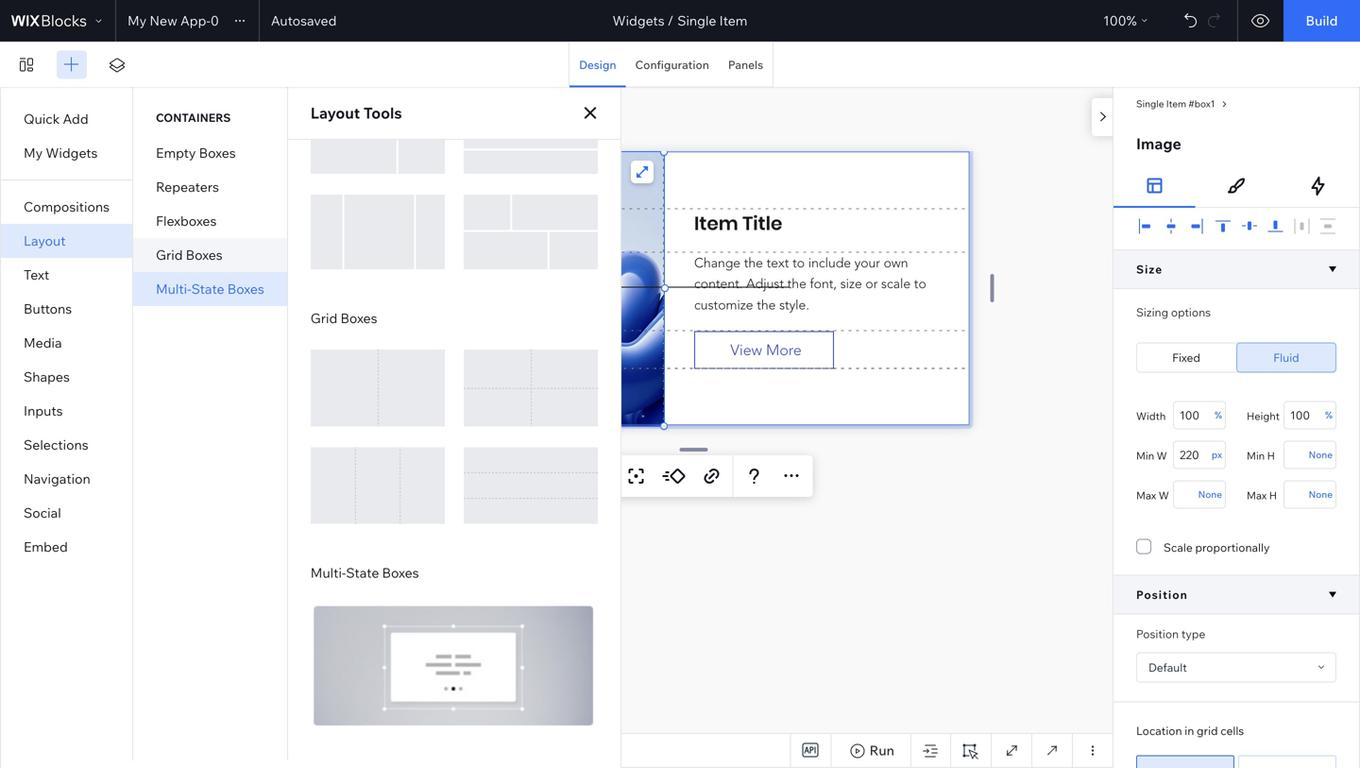 Task type: describe. For each thing, give the bounding box(es) containing it.
max w
[[1137, 489, 1169, 502]]

layout tools
[[311, 103, 402, 122]]

new
[[150, 12, 177, 29]]

buttons
[[24, 300, 72, 317]]

build button
[[1284, 0, 1360, 42]]

100 %
[[1104, 12, 1137, 29]]

autosaved
[[271, 12, 337, 29]]

width
[[1137, 410, 1166, 423]]

empty boxes
[[156, 145, 236, 161]]

navigation
[[24, 471, 90, 487]]

h for min h
[[1268, 449, 1275, 462]]

w for max w
[[1159, 489, 1169, 502]]

my new app-0 button
[[128, 9, 251, 32]]

change
[[433, 467, 482, 484]]

panels
[[728, 58, 764, 72]]

image for image
[[1137, 134, 1182, 153]]

px
[[1212, 449, 1223, 461]]

min for min w
[[1137, 449, 1155, 462]]

h for max h
[[1270, 489, 1277, 502]]

location in grid cells
[[1137, 724, 1244, 738]]

0 horizontal spatial %
[[1127, 12, 1137, 29]]

app-
[[180, 12, 211, 29]]

cells
[[1221, 724, 1244, 738]]

1 vertical spatial grid boxes
[[311, 310, 377, 326]]

media
[[24, 334, 62, 351]]

1 vertical spatial widgets
[[46, 145, 98, 161]]

configuration
[[635, 58, 709, 72]]

1 horizontal spatial state
[[346, 565, 379, 581]]

scale proportionally
[[1164, 540, 1270, 555]]

proportionally
[[1196, 540, 1270, 555]]

single item #box1
[[1137, 98, 1215, 110]]

1 vertical spatial item
[[1167, 98, 1187, 110]]

min w
[[1137, 449, 1167, 462]]

100
[[1104, 12, 1127, 29]]

0 horizontal spatial item
[[720, 12, 748, 29]]

shapes
[[24, 368, 70, 385]]

1 vertical spatial image
[[485, 467, 524, 484]]

location
[[1137, 724, 1182, 738]]

1 vertical spatial multi-
[[311, 565, 346, 581]]

sizing
[[1137, 305, 1169, 319]]

design
[[579, 58, 617, 72]]

layout for layout
[[24, 232, 66, 249]]

#imagex1
[[463, 506, 507, 518]]

% for height
[[1326, 409, 1333, 421]]

social
[[24, 505, 61, 521]]

none for max w
[[1199, 488, 1223, 500]]

none for max h
[[1309, 488, 1333, 500]]

containers
[[156, 111, 231, 125]]

my widgets
[[24, 145, 98, 161]]

max h
[[1247, 489, 1277, 502]]

empty
[[156, 145, 196, 161]]

run button
[[831, 734, 911, 767]]

size
[[1137, 262, 1163, 276]]

text
[[24, 266, 49, 283]]

min h
[[1247, 449, 1275, 462]]

0
[[211, 12, 219, 29]]

add
[[63, 111, 88, 127]]

none for min h
[[1309, 449, 1333, 461]]

max for max h
[[1247, 489, 1267, 502]]

0 horizontal spatial grid
[[156, 247, 183, 263]]



Task type: locate. For each thing, give the bounding box(es) containing it.
2 min from the left
[[1247, 449, 1265, 462]]

my new app-0
[[128, 12, 219, 29]]

image down "change"
[[433, 506, 461, 518]]

0 vertical spatial h
[[1268, 449, 1275, 462]]

0 horizontal spatial min
[[1137, 449, 1155, 462]]

1 vertical spatial h
[[1270, 489, 1277, 502]]

flexboxes
[[156, 213, 217, 229]]

grid
[[156, 247, 183, 263], [311, 310, 338, 326]]

position up position type on the bottom right of page
[[1137, 588, 1188, 602]]

scale
[[1164, 540, 1193, 555]]

1 horizontal spatial layout
[[311, 103, 360, 122]]

0 horizontal spatial max
[[1137, 489, 1157, 502]]

layout left tools
[[311, 103, 360, 122]]

none right "max h"
[[1309, 488, 1333, 500]]

1 vertical spatial position
[[1137, 627, 1179, 641]]

multi-state boxes
[[156, 281, 264, 297], [311, 565, 419, 581]]

my
[[128, 12, 147, 29], [24, 145, 43, 161]]

run
[[870, 742, 895, 759]]

0 vertical spatial image
[[1137, 134, 1182, 153]]

min right px
[[1247, 449, 1265, 462]]

2 horizontal spatial image
[[1137, 134, 1182, 153]]

0 vertical spatial my
[[128, 12, 147, 29]]

state
[[191, 281, 224, 297], [346, 565, 379, 581]]

min
[[1137, 449, 1155, 462], [1247, 449, 1265, 462]]

image down single item #box1
[[1137, 134, 1182, 153]]

0 vertical spatial item
[[720, 12, 748, 29]]

1 horizontal spatial widgets
[[613, 12, 665, 29]]

max
[[1137, 489, 1157, 502], [1247, 489, 1267, 502]]

h down min h
[[1270, 489, 1277, 502]]

item up panels
[[720, 12, 748, 29]]

fixed
[[1173, 351, 1201, 365]]

/
[[668, 12, 674, 29]]

my for my new app-0
[[128, 12, 147, 29]]

h down height
[[1268, 449, 1275, 462]]

% up px
[[1215, 409, 1223, 421]]

0 horizontal spatial multi-
[[156, 281, 191, 297]]

1 max from the left
[[1137, 489, 1157, 502]]

0 horizontal spatial my
[[24, 145, 43, 161]]

1 horizontal spatial multi-
[[311, 565, 346, 581]]

image up #imagex1
[[485, 467, 524, 484]]

0 vertical spatial single
[[678, 12, 717, 29]]

my left new
[[128, 12, 147, 29]]

build
[[1306, 12, 1338, 29]]

options
[[1171, 305, 1211, 319]]

my for my widgets
[[24, 145, 43, 161]]

w for min w
[[1157, 449, 1167, 462]]

2 position from the top
[[1137, 627, 1179, 641]]

0 vertical spatial widgets
[[613, 12, 665, 29]]

position for position
[[1137, 588, 1188, 602]]

height
[[1247, 410, 1280, 423]]

multi-
[[156, 281, 191, 297], [311, 565, 346, 581]]

selections
[[24, 436, 88, 453]]

inputs
[[24, 402, 63, 419]]

1 vertical spatial multi-state boxes
[[311, 565, 419, 581]]

1 horizontal spatial max
[[1247, 489, 1267, 502]]

1 horizontal spatial multi-state boxes
[[311, 565, 419, 581]]

grid
[[1197, 724, 1218, 738]]

none
[[1309, 449, 1333, 461], [1199, 488, 1223, 500], [1309, 488, 1333, 500]]

widgets down add
[[46, 145, 98, 161]]

1 horizontal spatial grid
[[311, 310, 338, 326]]

0 horizontal spatial multi-state boxes
[[156, 281, 264, 297]]

default
[[1149, 660, 1187, 675]]

1 vertical spatial single
[[1137, 98, 1164, 110]]

sizing options
[[1137, 305, 1211, 319]]

1 position from the top
[[1137, 588, 1188, 602]]

1 vertical spatial w
[[1159, 489, 1169, 502]]

0 vertical spatial grid boxes
[[156, 247, 223, 263]]

embed
[[24, 539, 68, 555]]

1 min from the left
[[1137, 449, 1155, 462]]

2 max from the left
[[1247, 489, 1267, 502]]

layout up text
[[24, 232, 66, 249]]

layout for layout tools
[[311, 103, 360, 122]]

single
[[678, 12, 717, 29], [1137, 98, 1164, 110]]

change image
[[433, 467, 524, 484]]

my inside button
[[128, 12, 147, 29]]

1 horizontal spatial grid boxes
[[311, 310, 377, 326]]

1 horizontal spatial single
[[1137, 98, 1164, 110]]

quick add
[[24, 111, 88, 127]]

0 vertical spatial position
[[1137, 588, 1188, 602]]

min down the width
[[1137, 449, 1155, 462]]

compositions
[[24, 198, 110, 215]]

grid boxes
[[156, 247, 223, 263], [311, 310, 377, 326]]

1 horizontal spatial item
[[1167, 98, 1187, 110]]

1 vertical spatial state
[[346, 565, 379, 581]]

max for max w
[[1137, 489, 1157, 502]]

None text field
[[1284, 401, 1337, 429], [1173, 441, 1226, 469], [1284, 480, 1337, 509], [1284, 401, 1337, 429], [1173, 441, 1226, 469], [1284, 480, 1337, 509]]

position up default
[[1137, 627, 1179, 641]]

% right height
[[1326, 409, 1333, 421]]

quick
[[24, 111, 60, 127]]

% for width
[[1215, 409, 1223, 421]]

%
[[1127, 12, 1137, 29], [1215, 409, 1223, 421], [1326, 409, 1333, 421]]

type
[[1182, 627, 1206, 641]]

1 vertical spatial layout
[[24, 232, 66, 249]]

none down px
[[1199, 488, 1223, 500]]

0 vertical spatial multi-state boxes
[[156, 281, 264, 297]]

1 vertical spatial my
[[24, 145, 43, 161]]

image
[[1137, 134, 1182, 153], [485, 467, 524, 484], [433, 506, 461, 518]]

0 vertical spatial grid
[[156, 247, 183, 263]]

0 horizontal spatial single
[[678, 12, 717, 29]]

single right /
[[678, 12, 717, 29]]

max down min h
[[1247, 489, 1267, 502]]

position for position type
[[1137, 627, 1179, 641]]

0 horizontal spatial image
[[433, 506, 461, 518]]

#box1
[[1189, 98, 1215, 110]]

2 vertical spatial image
[[433, 506, 461, 518]]

w up 'max w'
[[1157, 449, 1167, 462]]

0 vertical spatial w
[[1157, 449, 1167, 462]]

repeaters
[[156, 179, 219, 195]]

% up single item #box1
[[1127, 12, 1137, 29]]

0 horizontal spatial grid boxes
[[156, 247, 223, 263]]

0 vertical spatial layout
[[311, 103, 360, 122]]

min for min h
[[1247, 449, 1265, 462]]

0 horizontal spatial widgets
[[46, 145, 98, 161]]

widgets left /
[[613, 12, 665, 29]]

single left '#box1'
[[1137, 98, 1164, 110]]

max down min w
[[1137, 489, 1157, 502]]

None text field
[[1173, 401, 1226, 429], [1284, 441, 1337, 469], [1173, 480, 1226, 509], [1173, 401, 1226, 429], [1284, 441, 1337, 469], [1173, 480, 1226, 509]]

widgets
[[613, 12, 665, 29], [46, 145, 98, 161]]

0 horizontal spatial state
[[191, 281, 224, 297]]

widgets / single item
[[613, 12, 748, 29]]

position
[[1137, 588, 1188, 602], [1137, 627, 1179, 641]]

w
[[1157, 449, 1167, 462], [1159, 489, 1169, 502]]

w down min w
[[1159, 489, 1169, 502]]

tools
[[364, 103, 402, 122]]

0 vertical spatial state
[[191, 281, 224, 297]]

item
[[720, 12, 748, 29], [1167, 98, 1187, 110]]

boxes
[[199, 145, 236, 161], [186, 247, 223, 263], [227, 281, 264, 297], [341, 310, 377, 326], [382, 565, 419, 581]]

none right min h
[[1309, 449, 1333, 461]]

fluid
[[1274, 351, 1300, 365]]

image for image #imagex1
[[433, 506, 461, 518]]

position type
[[1137, 627, 1206, 641]]

my down quick
[[24, 145, 43, 161]]

item left '#box1'
[[1167, 98, 1187, 110]]

1 horizontal spatial image
[[485, 467, 524, 484]]

0 vertical spatial multi-
[[156, 281, 191, 297]]

0 horizontal spatial layout
[[24, 232, 66, 249]]

1 horizontal spatial min
[[1247, 449, 1265, 462]]

1 horizontal spatial my
[[128, 12, 147, 29]]

2 horizontal spatial %
[[1326, 409, 1333, 421]]

in
[[1185, 724, 1195, 738]]

1 horizontal spatial %
[[1215, 409, 1223, 421]]

h
[[1268, 449, 1275, 462], [1270, 489, 1277, 502]]

image #imagex1
[[433, 506, 507, 518]]

1 vertical spatial grid
[[311, 310, 338, 326]]

layout
[[311, 103, 360, 122], [24, 232, 66, 249]]



Task type: vqa. For each thing, say whether or not it's contained in the screenshot.


